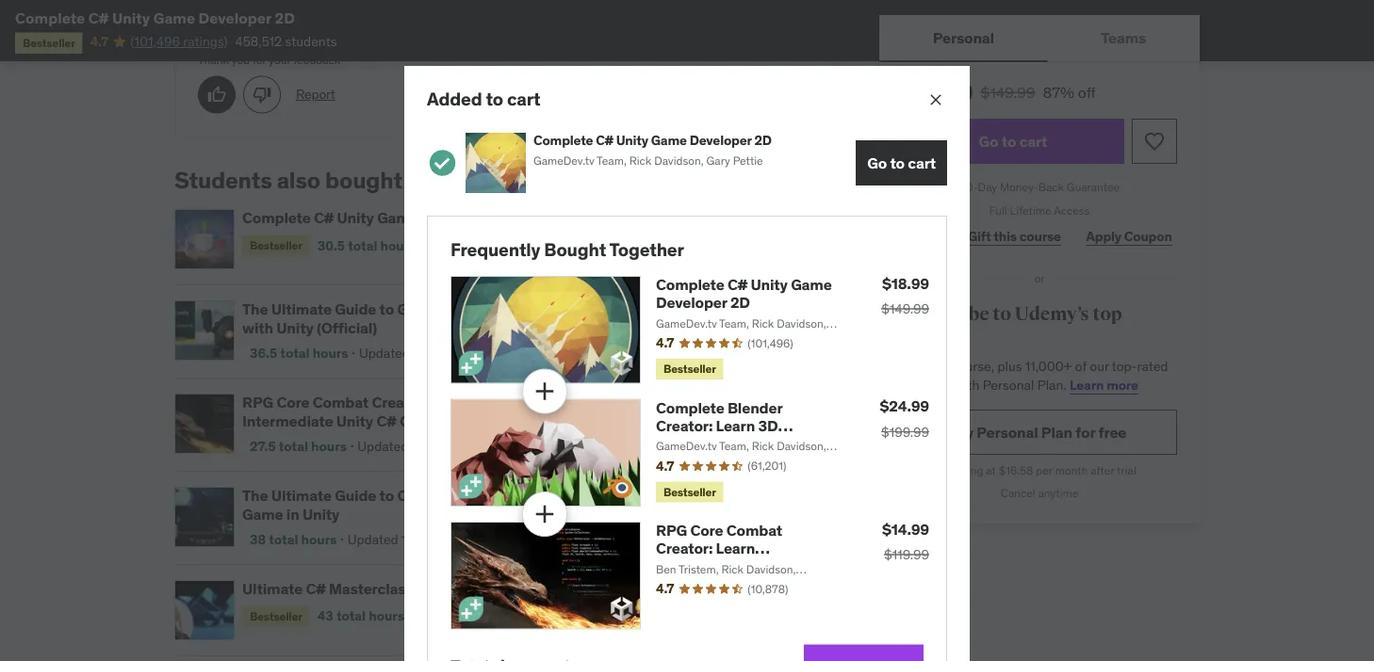 Task type: describe. For each thing, give the bounding box(es) containing it.
0 vertical spatial pettie
[[733, 153, 763, 168]]

2 vertical spatial ultimate
[[242, 580, 303, 599]]

unity inside the ultimate guide to creating an rpg game in unity
[[303, 504, 339, 524]]

0 horizontal spatial pettie
[[682, 332, 713, 347]]

rpg inside the ultimate guide to creating an rpg game in unity
[[481, 486, 512, 506]]

4.7 down ben
[[656, 580, 674, 597]]

ben tristem, rick davidson, gamedev.tv team
[[656, 562, 796, 593]]

$19.99
[[740, 207, 781, 224]]

1 vertical spatial 10/2023
[[402, 532, 452, 548]]

you
[[232, 53, 250, 67]]

61201 reviews element
[[748, 458, 786, 474]]

$14.99 for the ultimate guide to game development with unity (official)
[[740, 299, 781, 316]]

our
[[1090, 358, 1109, 375]]

starting
[[943, 463, 983, 478]]

after
[[1091, 463, 1114, 478]]

close modal image
[[926, 91, 945, 110]]

30-day money-back guarantee full lifetime access
[[959, 180, 1120, 218]]

intermediate inside added to cart dialog
[[656, 557, 747, 576]]

learn down of
[[1070, 377, 1104, 394]]

$10.99 for $10.99
[[740, 485, 781, 502]]

feedback
[[293, 53, 340, 67]]

this for gift
[[994, 228, 1017, 245]]

rick up 212,995
[[629, 153, 651, 168]]

27.5
[[250, 438, 276, 455]]

$199.99
[[881, 423, 929, 440]]

blender
[[728, 398, 782, 417]]

4.7 down 4.5
[[560, 393, 578, 410]]

coding inside added to cart dialog
[[656, 575, 707, 595]]

complete for complete c# unity game developer 2d
[[15, 8, 85, 27]]

added
[[427, 88, 482, 110]]

team
[[719, 578, 746, 593]]

212,995
[[651, 210, 698, 227]]

4.5
[[560, 300, 579, 317]]

try personal plan for free link
[[902, 410, 1177, 455]]

top-
[[1112, 358, 1137, 375]]

apply
[[1086, 228, 1121, 245]]

4.7 up frequently bought together
[[560, 208, 578, 225]]

$14.99 $119.99 for rpg core combat creator: learn intermediate unity c# coding
[[740, 392, 781, 424]]

tristem,
[[679, 562, 719, 577]]

personal inside button
[[933, 28, 994, 47]]

for inside complete blender creator: learn 3d modelling for beginners
[[729, 434, 749, 453]]

$119.99 for rpg core combat creator: learn intermediate unity c# coding
[[743, 409, 781, 424]]

hours for (official)
[[313, 345, 348, 362]]

gift
[[968, 228, 991, 245]]

davidson, up 212,995
[[654, 153, 704, 168]]

$18.99 $149.99 87% off
[[902, 78, 1096, 106]]

10878 reviews element
[[748, 581, 788, 597]]

full
[[989, 203, 1007, 218]]

rick inside ben tristem, rick davidson, gamedev.tv team
[[721, 562, 744, 577]]

creator: inside complete blender creator: learn 3d modelling for beginners
[[656, 416, 713, 435]]

2 vertical spatial creator:
[[656, 539, 713, 558]]

$10.99 for $10.99 $94.99
[[740, 579, 781, 596]]

1 vertical spatial cart
[[1019, 131, 1047, 151]]

developer up 458,512
[[198, 8, 271, 27]]

anytime
[[1038, 486, 1078, 501]]

game up (101,496)
[[791, 275, 832, 294]]

complete c# unity game developer 2d link
[[656, 275, 832, 312]]

0 horizontal spatial gary
[[656, 332, 680, 347]]

coupon
[[1124, 228, 1172, 245]]

updated for game
[[359, 345, 410, 362]]

10/2023 for developer
[[481, 237, 532, 254]]

learn more link
[[1070, 377, 1138, 394]]

modelling
[[656, 434, 726, 453]]

4.8
[[560, 486, 579, 503]]

1 vertical spatial complete c# unity game developer 2d gamedev.tv team, rick davidson, gary pettie
[[656, 275, 832, 347]]

combat for "rpg core combat creator: learn intermediate unity c# coding" link to the left
[[313, 393, 369, 412]]

an
[[461, 486, 478, 506]]

get
[[902, 358, 923, 375]]

96,422
[[654, 301, 696, 318]]

davidson, inside ben tristem, rick davidson, gamedev.tv team
[[746, 562, 796, 577]]

starting at $16.58 per month after trial cancel anytime
[[943, 463, 1136, 501]]

course,
[[951, 358, 994, 375]]

cancel
[[1001, 486, 1035, 501]]

(101,496)
[[748, 336, 793, 351]]

$18.99 $149.99
[[881, 274, 929, 317]]

ben
[[656, 562, 676, 577]]

2 vertical spatial xsmall image
[[640, 581, 655, 596]]

game up (101,496 ratings)
[[153, 8, 195, 27]]

frequently bought together
[[450, 238, 684, 261]]

rpg for the bottommost "rpg core combat creator: learn intermediate unity c# coding" link
[[656, 521, 687, 540]]

43
[[317, 608, 333, 625]]

plan.
[[1037, 377, 1066, 394]]

updated 10/2023 for 2024
[[415, 608, 520, 625]]

learn inside complete blender creator: learn 3d modelling for beginners
[[716, 416, 755, 435]]

game up 212,995
[[651, 132, 687, 149]]

trial
[[1117, 463, 1136, 478]]

personal button
[[879, 15, 1048, 60]]

with inside get this course, plus 11,000+ of our top-rated courses, with personal plan.
[[954, 377, 979, 394]]

creating
[[397, 486, 458, 506]]

guide for game
[[335, 300, 376, 319]]

total right 43
[[336, 608, 366, 625]]

4.7 down 4.8
[[560, 580, 578, 597]]

go inside added to cart dialog
[[867, 153, 887, 172]]

0 vertical spatial 2d
[[275, 8, 295, 27]]

xsmall image for 3d
[[632, 209, 647, 224]]

gamedev.tv team, rick davidson, grant abbitt
[[656, 439, 826, 470]]

complete c# unity game developer 3d
[[242, 208, 515, 228]]

students
[[285, 33, 337, 50]]

total right 30.5
[[348, 237, 377, 254]]

$24.99 $199.99
[[880, 397, 929, 440]]

5,932
[[658, 488, 692, 505]]

ultimate c# masterclass for 2024
[[242, 580, 475, 599]]

abbitt
[[687, 455, 718, 470]]

27.5 total hours
[[250, 438, 347, 455]]

1 horizontal spatial 2d
[[730, 293, 750, 312]]

gamedev.tv inside gamedev.tv team, rick davidson, grant abbitt
[[656, 439, 717, 454]]

updated down 2024
[[415, 608, 466, 625]]

1 horizontal spatial wishlist image
[[1143, 130, 1166, 153]]

also
[[277, 166, 320, 194]]

your
[[269, 53, 291, 67]]

gamedev.tv down complete c# unity game developer 2d link
[[656, 316, 717, 331]]

0 vertical spatial cart
[[507, 88, 540, 110]]

$149.99 for $18.99 $149.99 87% off
[[981, 82, 1035, 102]]

2024
[[439, 580, 475, 599]]

complete c# unity game developer 2d
[[15, 8, 295, 27]]

the for the ultimate guide to game development with unity (official)
[[242, 300, 268, 319]]

development
[[441, 300, 535, 319]]

1 vertical spatial rpg core combat creator: learn intermediate unity c# coding link
[[656, 521, 810, 595]]

with inside the ultimate guide to game development with unity (official)
[[242, 318, 273, 337]]

7,816
[[659, 581, 689, 598]]

this for get
[[926, 358, 948, 375]]

game up 30.5 total hours
[[377, 208, 418, 228]]

10/2023 for 2024
[[469, 608, 520, 625]]

rpg core combat creator: learn intermediate unity c# coding inside added to cart dialog
[[656, 521, 810, 595]]

davidson, up (101,496)
[[777, 316, 826, 331]]

complete blender creator: learn 3d modelling for beginners
[[656, 398, 824, 453]]

0 horizontal spatial 3d
[[496, 208, 515, 228]]

$10.99 $94.99
[[740, 579, 781, 610]]

4.7 down 96,422
[[656, 335, 674, 351]]

at
[[986, 463, 996, 478]]

report button
[[296, 85, 335, 104]]

learn more
[[1070, 377, 1138, 394]]

0 vertical spatial creator:
[[372, 393, 428, 412]]

personal inside get this course, plus 11,000+ of our top-rated courses, with personal plan.
[[983, 377, 1034, 394]]

in
[[286, 504, 299, 524]]

$119.99 for the ultimate guide to game development with unity (official)
[[743, 316, 781, 330]]

guide for creating
[[335, 486, 376, 506]]

0 horizontal spatial rpg core combat creator: learn intermediate unity c# coding
[[242, 393, 471, 431]]

4.7 up 5,932 in the bottom of the page
[[656, 458, 674, 474]]

courses,
[[902, 377, 951, 394]]

free
[[1098, 422, 1126, 442]]

total for c#
[[279, 438, 308, 455]]

for left 2024
[[416, 580, 436, 599]]

teams button
[[1048, 15, 1200, 60]]



Task type: locate. For each thing, give the bounding box(es) containing it.
2 the from the top
[[242, 486, 268, 506]]

gamedev.tv inside ben tristem, rick davidson, gamedev.tv team
[[656, 578, 717, 593]]

complete for complete c# unity game developer 3d
[[242, 208, 311, 228]]

0 vertical spatial coding
[[400, 411, 450, 431]]

2 vertical spatial team,
[[719, 439, 749, 454]]

0 vertical spatial personal
[[933, 28, 994, 47]]

go
[[979, 131, 998, 151], [867, 153, 887, 172]]

$14.99
[[740, 299, 781, 316], [740, 392, 781, 409], [882, 520, 929, 539]]

complete c# unity game developer 2d image
[[466, 133, 526, 193]]

0 vertical spatial core
[[276, 393, 310, 412]]

updated down the ultimate guide to creating an rpg game in unity
[[347, 532, 398, 548]]

teams
[[1101, 28, 1146, 47]]

458,512 students
[[235, 33, 337, 50]]

developer down together
[[656, 293, 727, 312]]

xsmall image
[[631, 394, 646, 409], [639, 487, 654, 502]]

0 vertical spatial go
[[979, 131, 998, 151]]

0 vertical spatial xsmall image
[[631, 394, 646, 409]]

complete inside complete blender creator: learn 3d modelling for beginners
[[656, 398, 724, 417]]

2 vertical spatial $14.99
[[882, 520, 929, 539]]

creator: up tristem,
[[656, 539, 713, 558]]

(101,496 ratings)
[[131, 33, 228, 50]]

2 guide from the top
[[335, 486, 376, 506]]

personal inside "link"
[[977, 422, 1038, 442]]

ultimate for in
[[271, 486, 332, 506]]

10/2023
[[481, 237, 532, 254], [402, 532, 452, 548], [469, 608, 520, 625]]

1 $10.99 from the top
[[740, 485, 781, 502]]

1 horizontal spatial intermediate
[[656, 557, 747, 576]]

0 vertical spatial intermediate
[[242, 411, 333, 431]]

top
[[1092, 302, 1122, 325]]

updated down complete c# unity game developer 3d link
[[427, 237, 478, 254]]

updated left 6/2023 at bottom left
[[357, 438, 408, 455]]

10/2023 up "development"
[[481, 237, 532, 254]]

1 vertical spatial updated 10/2023
[[347, 532, 452, 548]]

1 vertical spatial personal
[[983, 377, 1034, 394]]

1 vertical spatial intermediate
[[656, 557, 747, 576]]

davidson,
[[654, 153, 704, 168], [777, 316, 826, 331], [777, 439, 826, 454], [746, 562, 796, 577]]

0 horizontal spatial rpg core combat creator: learn intermediate unity c# coding link
[[242, 393, 537, 431]]

0 horizontal spatial go to cart
[[867, 153, 936, 172]]

2 vertical spatial cart
[[908, 153, 936, 172]]

intermediate up 27.5 total hours
[[242, 411, 333, 431]]

intermediate
[[242, 411, 333, 431], [656, 557, 747, 576]]

hours for coding
[[311, 438, 347, 455]]

101496 reviews element
[[748, 335, 793, 351]]

personal down plus
[[983, 377, 1034, 394]]

courses
[[902, 327, 970, 350]]

1 vertical spatial team,
[[719, 316, 749, 331]]

back
[[1038, 180, 1064, 194]]

complete c# unity game developer 3d link
[[242, 208, 537, 228]]

xsmall image left 5,932 in the bottom of the page
[[639, 487, 654, 502]]

rpg down 5,932 in the bottom of the page
[[656, 521, 687, 540]]

for up the (61,201)
[[729, 434, 749, 453]]

1 vertical spatial creator:
[[656, 416, 713, 435]]

with up 36.5
[[242, 318, 273, 337]]

team, inside gamedev.tv team, rick davidson, grant abbitt
[[719, 439, 749, 454]]

rpg core combat creator: learn intermediate unity c# coding link
[[242, 393, 537, 431], [656, 521, 810, 595]]

off
[[1078, 82, 1096, 102]]

$14.99 for rpg core combat creator: learn intermediate unity c# coding
[[740, 392, 781, 409]]

total for game
[[269, 532, 298, 548]]

the ultimate guide to creating an rpg game in unity link
[[242, 486, 537, 524]]

(101,496
[[131, 33, 180, 50]]

hours for in
[[301, 532, 337, 548]]

1 horizontal spatial with
[[954, 377, 979, 394]]

$14.99 inside added to cart dialog
[[882, 520, 929, 539]]

ultimate inside the ultimate guide to creating an rpg game in unity
[[271, 486, 332, 506]]

hours down ultimate c# masterclass for 2024 link
[[369, 608, 404, 625]]

coding up 6/2023 at bottom left
[[400, 411, 450, 431]]

the
[[242, 300, 268, 319], [242, 486, 268, 506]]

or
[[1034, 272, 1045, 286]]

this inside get this course, plus 11,000+ of our top-rated courses, with personal plan.
[[926, 358, 948, 375]]

4.7 left (101,496
[[90, 33, 108, 50]]

cart down close modal icon
[[908, 153, 936, 172]]

2d up '$19.99'
[[754, 132, 772, 149]]

subscribe
[[902, 302, 989, 325]]

to inside subscribe to udemy's top courses
[[993, 302, 1011, 325]]

core inside added to cart dialog
[[690, 521, 723, 540]]

30.5 total hours
[[317, 237, 416, 254]]

updated 10/2023 down 2024
[[415, 608, 520, 625]]

frequently
[[450, 238, 540, 261]]

developer up frequently
[[421, 208, 492, 228]]

1 guide from the top
[[335, 300, 376, 319]]

gamedev.tv down tristem,
[[656, 578, 717, 593]]

2 horizontal spatial rpg
[[656, 521, 687, 540]]

2 horizontal spatial cart
[[1019, 131, 1047, 151]]

guide inside the ultimate guide to creating an rpg game in unity
[[335, 486, 376, 506]]

masterclass
[[329, 580, 413, 599]]

(10,878)
[[748, 582, 788, 597]]

1 horizontal spatial gary
[[706, 153, 730, 168]]

the ultimate guide to game development with unity (official) link
[[242, 300, 537, 337]]

hours right 38
[[301, 532, 337, 548]]

unity inside the ultimate guide to game development with unity (official)
[[276, 318, 313, 337]]

go to cart button left the 30-
[[856, 140, 947, 186]]

cart right the added
[[507, 88, 540, 110]]

0 vertical spatial rpg core combat creator: learn intermediate unity c# coding link
[[242, 393, 537, 431]]

1 vertical spatial coding
[[656, 575, 707, 595]]

$149.99 for $18.99 $149.99
[[881, 300, 929, 317]]

$149.99 left 87%
[[981, 82, 1035, 102]]

$149.99 inside $18.99 $149.99 87% off
[[981, 82, 1035, 102]]

rpg inside added to cart dialog
[[656, 521, 687, 540]]

2d up (101,496)
[[730, 293, 750, 312]]

ultimate up 38 total hours
[[271, 486, 332, 506]]

team,
[[597, 153, 626, 168], [719, 316, 749, 331], [719, 439, 749, 454]]

wishlist image
[[1143, 130, 1166, 153], [806, 310, 825, 329]]

30.5
[[317, 237, 345, 254]]

0 vertical spatial with
[[242, 318, 273, 337]]

0 horizontal spatial with
[[242, 318, 273, 337]]

total right 38
[[269, 532, 298, 548]]

0 vertical spatial $10.99
[[740, 485, 781, 502]]

0 vertical spatial team,
[[597, 153, 626, 168]]

try personal plan for free
[[952, 422, 1126, 442]]

guide down 30.5 total hours
[[335, 300, 376, 319]]

mark as unhelpful image
[[253, 85, 271, 104]]

updated for creating
[[347, 532, 398, 548]]

3d up gamedev.tv team, rick davidson, grant abbitt
[[758, 416, 778, 435]]

xsmall image for rpg core combat creator: learn intermediate unity c# coding
[[631, 394, 646, 409]]

plus
[[997, 358, 1022, 375]]

creator: up updated 6/2023
[[372, 393, 428, 412]]

ultimate inside the ultimate guide to game development with unity (official)
[[271, 300, 332, 319]]

0 vertical spatial $119.99
[[743, 316, 781, 330]]

0 vertical spatial wishlist image
[[1143, 130, 1166, 153]]

1 vertical spatial $149.99
[[881, 300, 929, 317]]

ultimate up 36.5 total hours
[[271, 300, 332, 319]]

to inside the ultimate guide to creating an rpg game in unity
[[379, 486, 394, 506]]

$94.99
[[744, 596, 781, 610]]

2 vertical spatial $14.99 $119.99
[[882, 520, 929, 563]]

creator:
[[372, 393, 428, 412], [656, 416, 713, 435], [656, 539, 713, 558]]

$119.99 inside added to cart dialog
[[884, 546, 929, 563]]

updated for learn
[[357, 438, 408, 455]]

core up tristem,
[[690, 521, 723, 540]]

1 vertical spatial 3d
[[758, 416, 778, 435]]

for left free
[[1076, 422, 1095, 442]]

c#
[[88, 8, 109, 27], [596, 132, 613, 149], [314, 208, 334, 228], [728, 275, 747, 294], [376, 411, 396, 431], [790, 557, 810, 576], [306, 580, 326, 599]]

0 horizontal spatial wishlist image
[[806, 310, 825, 329]]

go to cart inside added to cart dialog
[[867, 153, 936, 172]]

0 vertical spatial gary
[[706, 153, 730, 168]]

7/2023
[[413, 345, 457, 362]]

udemy's
[[1014, 302, 1089, 325]]

combat inside added to cart dialog
[[726, 521, 782, 540]]

beginners
[[752, 434, 824, 453]]

combat up 27.5 total hours
[[313, 393, 369, 412]]

complete c# unity game developer 2d gamedev.tv team, rick davidson, gary pettie
[[533, 132, 772, 168], [656, 275, 832, 347]]

total right 27.5
[[279, 438, 308, 455]]

0 vertical spatial complete c# unity game developer 2d gamedev.tv team, rick davidson, gary pettie
[[533, 132, 772, 168]]

(61,201)
[[748, 459, 786, 474]]

4.7
[[90, 33, 108, 50], [560, 208, 578, 225], [656, 335, 674, 351], [560, 393, 578, 410], [656, 458, 674, 474], [560, 580, 578, 597], [656, 580, 674, 597]]

xsmall image left the 103,988
[[631, 394, 646, 409]]

pettie down 96,422
[[682, 332, 713, 347]]

2d up 458,512 students
[[275, 8, 295, 27]]

rated
[[1137, 358, 1168, 375]]

the up 36.5
[[242, 300, 268, 319]]

2 vertical spatial rpg
[[656, 521, 687, 540]]

38 total hours
[[250, 532, 337, 548]]

tab list
[[879, 15, 1200, 62]]

updated 10/2023 down "the ultimate guide to creating an rpg game in unity" link
[[347, 532, 452, 548]]

learn up 6/2023 at bottom left
[[432, 393, 471, 412]]

this right gift on the right
[[994, 228, 1017, 245]]

1 vertical spatial $18.99
[[882, 274, 929, 293]]

$18.99 up subscribe
[[882, 274, 929, 293]]

rick inside gamedev.tv team, rick davidson, grant abbitt
[[752, 439, 774, 454]]

for right you
[[252, 53, 266, 67]]

guide right the in
[[335, 486, 376, 506]]

unity
[[112, 8, 150, 27], [616, 132, 648, 149], [337, 208, 374, 228], [751, 275, 788, 294], [276, 318, 313, 337], [336, 411, 373, 431], [303, 504, 339, 524], [750, 557, 787, 576]]

1 horizontal spatial rpg core combat creator: learn intermediate unity c# coding link
[[656, 521, 810, 595]]

rpg right an
[[481, 486, 512, 506]]

0 vertical spatial updated 10/2023
[[427, 237, 532, 254]]

2 vertical spatial 10/2023
[[469, 608, 520, 625]]

3d up frequently
[[496, 208, 515, 228]]

0 vertical spatial $18.99
[[902, 78, 973, 106]]

complete blender creator: learn 3d modelling for beginners link
[[656, 398, 824, 453]]

added to cart dialog
[[404, 66, 970, 662]]

game inside the ultimate guide to creating an rpg game in unity
[[242, 504, 283, 524]]

the inside the ultimate guide to game development with unity (official)
[[242, 300, 268, 319]]

go to cart button up money-
[[902, 119, 1124, 164]]

combat for the bottommost "rpg core combat creator: learn intermediate unity c# coding" link
[[726, 521, 782, 540]]

xsmall image left 96,422
[[635, 301, 650, 316]]

0 horizontal spatial coding
[[400, 411, 450, 431]]

0 horizontal spatial go
[[867, 153, 887, 172]]

0 vertical spatial this
[[994, 228, 1017, 245]]

game up 38
[[242, 504, 283, 524]]

2 $10.99 from the top
[[740, 579, 781, 596]]

complete
[[15, 8, 85, 27], [533, 132, 593, 149], [242, 208, 311, 228], [656, 275, 724, 294], [656, 398, 724, 417]]

hours right 27.5
[[311, 438, 347, 455]]

xsmall image left 7,816
[[640, 581, 655, 596]]

1 horizontal spatial $149.99
[[981, 82, 1035, 102]]

2 horizontal spatial 2d
[[754, 132, 772, 149]]

guarantee
[[1067, 180, 1120, 194]]

rick up the (61,201)
[[752, 439, 774, 454]]

0 vertical spatial $14.99
[[740, 299, 781, 316]]

1 horizontal spatial this
[[994, 228, 1017, 245]]

2d
[[275, 8, 295, 27], [754, 132, 772, 149], [730, 293, 750, 312]]

xsmall image for the ultimate guide to creating an rpg game in unity
[[639, 487, 654, 502]]

0 horizontal spatial core
[[276, 393, 310, 412]]

this up the courses,
[[926, 358, 948, 375]]

1 horizontal spatial go to cart
[[979, 131, 1047, 151]]

total right 36.5
[[280, 345, 310, 362]]

the inside the ultimate guide to creating an rpg game in unity
[[242, 486, 268, 506]]

personal up $16.58
[[977, 422, 1038, 442]]

day
[[978, 180, 997, 194]]

davidson, up the (10,878)
[[746, 562, 796, 577]]

gamedev.tv right complete c# unity game developer 2d image
[[533, 153, 594, 168]]

the ultimate guide to creating an rpg game in unity
[[242, 486, 512, 524]]

updated 6/2023
[[357, 438, 457, 455]]

10/2023 down the creating
[[402, 532, 452, 548]]

$18.99 for $18.99 $149.99
[[882, 274, 929, 293]]

1 vertical spatial xsmall image
[[639, 487, 654, 502]]

30-
[[959, 180, 978, 194]]

0 vertical spatial $149.99
[[981, 82, 1035, 102]]

updated 10/2023 up "development"
[[427, 237, 532, 254]]

cart up money-
[[1019, 131, 1047, 151]]

learn up gamedev.tv team, rick davidson, grant abbitt
[[716, 416, 755, 435]]

6/2023
[[412, 438, 457, 455]]

2 vertical spatial 2d
[[730, 293, 750, 312]]

guide inside the ultimate guide to game development with unity (official)
[[335, 300, 376, 319]]

1 vertical spatial go to cart
[[867, 153, 936, 172]]

to
[[486, 88, 503, 110], [1002, 131, 1016, 151], [890, 153, 905, 172], [379, 300, 394, 319], [993, 302, 1011, 325], [379, 486, 394, 506]]

$18.99 for $18.99 $149.99 87% off
[[902, 78, 973, 106]]

$18.99 down personal button
[[902, 78, 973, 106]]

updated 7/2023
[[359, 345, 457, 362]]

0 vertical spatial xsmall image
[[632, 209, 647, 224]]

access
[[1054, 203, 1090, 218]]

try
[[952, 422, 973, 442]]

the for the ultimate guide to creating an rpg game in unity
[[242, 486, 268, 506]]

1 vertical spatial combat
[[726, 521, 782, 540]]

hours down (official)
[[313, 345, 348, 362]]

xsmall image for development
[[635, 301, 650, 316]]

creator: down the 103,988
[[656, 416, 713, 435]]

1 vertical spatial $119.99
[[743, 409, 781, 424]]

to inside the ultimate guide to game development with unity (official)
[[379, 300, 394, 319]]

apply coupon
[[1086, 228, 1172, 245]]

xsmall image
[[632, 209, 647, 224], [635, 301, 650, 316], [640, 581, 655, 596]]

$16.58
[[999, 463, 1033, 478]]

$14.99 $119.99 for the ultimate guide to game development with unity (official)
[[740, 299, 781, 330]]

xsmall image up together
[[632, 209, 647, 224]]

gamedev.tv up abbitt
[[656, 439, 717, 454]]

combat up ben tristem, rick davidson, gamedev.tv team
[[726, 521, 782, 540]]

0 vertical spatial $14.99 $119.99
[[740, 299, 781, 330]]

total
[[348, 237, 377, 254], [280, 345, 310, 362], [279, 438, 308, 455], [269, 532, 298, 548], [336, 608, 366, 625]]

undo mark as helpful image
[[207, 85, 226, 104]]

1 horizontal spatial rpg core combat creator: learn intermediate unity c# coding
[[656, 521, 810, 595]]

tab list containing personal
[[879, 15, 1200, 62]]

1 horizontal spatial go
[[979, 131, 998, 151]]

0 horizontal spatial cart
[[507, 88, 540, 110]]

1 vertical spatial this
[[926, 358, 948, 375]]

1 vertical spatial core
[[690, 521, 723, 540]]

hours down complete c# unity game developer 3d link
[[380, 237, 416, 254]]

1 vertical spatial $10.99
[[740, 579, 781, 596]]

1 vertical spatial ultimate
[[271, 486, 332, 506]]

10/2023 down 2024
[[469, 608, 520, 625]]

0 horizontal spatial rpg
[[242, 393, 273, 412]]

pettie up '$19.99'
[[733, 153, 763, 168]]

per
[[1036, 463, 1052, 478]]

more
[[1107, 377, 1138, 394]]

updated
[[427, 237, 478, 254], [359, 345, 410, 362], [357, 438, 408, 455], [347, 532, 398, 548], [415, 608, 466, 625]]

0 vertical spatial the
[[242, 300, 268, 319]]

1 horizontal spatial 3d
[[758, 416, 778, 435]]

2 vertical spatial updated 10/2023
[[415, 608, 520, 625]]

report
[[296, 86, 335, 103]]

0 vertical spatial 10/2023
[[481, 237, 532, 254]]

updated down the ultimate guide to game development with unity (official)
[[359, 345, 410, 362]]

rick up team
[[721, 562, 744, 577]]

1 vertical spatial the
[[242, 486, 268, 506]]

36.5 total hours
[[250, 345, 348, 362]]

1 vertical spatial pettie
[[682, 332, 713, 347]]

the left the in
[[242, 486, 268, 506]]

1 vertical spatial $14.99 $119.99
[[740, 392, 781, 424]]

go to cart button
[[902, 119, 1124, 164], [856, 140, 947, 186]]

davidson, inside gamedev.tv team, rick davidson, grant abbitt
[[777, 439, 826, 454]]

hours
[[380, 237, 416, 254], [313, 345, 348, 362], [311, 438, 347, 455], [301, 532, 337, 548], [369, 608, 404, 625]]

0 horizontal spatial combat
[[313, 393, 369, 412]]

updated 10/2023 for developer
[[427, 237, 532, 254]]

0 vertical spatial go to cart
[[979, 131, 1047, 151]]

0 horizontal spatial intermediate
[[242, 411, 333, 431]]

(official)
[[317, 318, 377, 337]]

rpg core combat creator: learn intermediate unity c# coding
[[242, 393, 471, 431], [656, 521, 810, 595]]

$14.99 $119.99 inside added to cart dialog
[[882, 520, 929, 563]]

rpg for "rpg core combat creator: learn intermediate unity c# coding" link to the left
[[242, 393, 273, 412]]

3d inside complete blender creator: learn 3d modelling for beginners
[[758, 416, 778, 435]]

$18.99 inside $18.99 $149.99
[[882, 274, 929, 293]]

38
[[250, 532, 266, 548]]

lifetime
[[1010, 203, 1051, 218]]

this
[[994, 228, 1017, 245], [926, 358, 948, 375]]

subscribe to udemy's top courses
[[902, 302, 1122, 350]]

game inside the ultimate guide to game development with unity (official)
[[397, 300, 438, 319]]

1 horizontal spatial cart
[[908, 153, 936, 172]]

core up 27.5 total hours
[[276, 393, 310, 412]]

1 horizontal spatial coding
[[656, 575, 707, 595]]

2 vertical spatial personal
[[977, 422, 1038, 442]]

students
[[174, 166, 272, 194]]

1 vertical spatial gary
[[656, 332, 680, 347]]

go to cart button inside added to cart dialog
[[856, 140, 947, 186]]

for inside try personal plan for free "link"
[[1076, 422, 1095, 442]]

rick up (101,496)
[[752, 316, 774, 331]]

1 horizontal spatial combat
[[726, 521, 782, 540]]

1 horizontal spatial rpg
[[481, 486, 512, 506]]

bought
[[544, 238, 606, 261]]

with
[[242, 318, 273, 337], [954, 377, 979, 394]]

1 the from the top
[[242, 300, 268, 319]]

0 horizontal spatial 2d
[[275, 8, 295, 27]]

complete for complete blender creator: learn 3d modelling for beginners
[[656, 398, 724, 417]]

36.5
[[250, 345, 277, 362]]

davidson, up the (61,201)
[[777, 439, 826, 454]]

money-
[[1000, 180, 1038, 194]]

$149.99 inside added to cart dialog
[[881, 300, 929, 317]]

bestseller
[[23, 35, 75, 50], [250, 238, 302, 252], [663, 362, 716, 376], [663, 485, 716, 499], [250, 609, 302, 624]]

game up updated 7/2023
[[397, 300, 438, 319]]

coding left team
[[656, 575, 707, 595]]

1 vertical spatial guide
[[335, 486, 376, 506]]

1 vertical spatial go
[[867, 153, 887, 172]]

87%
[[1043, 82, 1074, 102]]

ratings)
[[183, 33, 228, 50]]

this inside 'link'
[[994, 228, 1017, 245]]

11,000+
[[1025, 358, 1072, 375]]

learn up ben tristem, rick davidson, gamedev.tv team
[[716, 539, 755, 558]]

developer up '$19.99'
[[690, 132, 752, 149]]

0 vertical spatial rpg
[[242, 393, 273, 412]]

total for unity
[[280, 345, 310, 362]]

1 vertical spatial $14.99
[[740, 392, 781, 409]]

ultimate for (official)
[[271, 300, 332, 319]]

go to cart up money-
[[979, 131, 1047, 151]]

1 horizontal spatial core
[[690, 521, 723, 540]]

3d
[[496, 208, 515, 228], [758, 416, 778, 435]]



Task type: vqa. For each thing, say whether or not it's contained in the screenshot.
Other Business link
no



